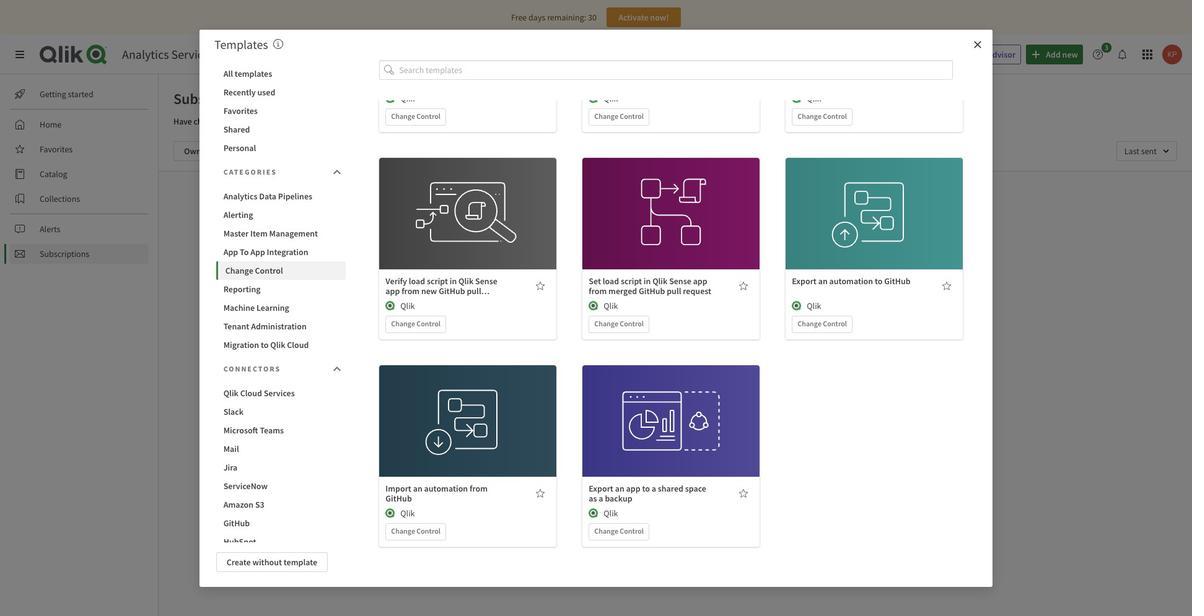 Task type: vqa. For each thing, say whether or not it's contained in the screenshot.
Export an app to a shared space as a backup's Use
yes



Task type: describe. For each thing, give the bounding box(es) containing it.
verify
[[386, 276, 407, 287]]

all templates button
[[216, 64, 346, 83]]

in for merged
[[644, 276, 651, 287]]

github inside verify load script in qlik sense app from new github pull request
[[439, 286, 465, 297]]

a right as
[[599, 494, 604, 505]]

have
[[174, 116, 192, 127]]

use template button for export an app to a shared space as a backup
[[633, 398, 710, 418]]

1 on from the left
[[616, 290, 625, 301]]

an for export an app to a shared space as a backup
[[615, 484, 625, 495]]

machine learning
[[224, 302, 289, 313]]

slack button
[[216, 403, 346, 421]]

templates
[[215, 36, 268, 52]]

regular
[[633, 290, 659, 301]]

set load script in qlik sense app from merged github pull request
[[589, 276, 712, 297]]

and
[[548, 116, 562, 127]]

qlik inside button
[[224, 388, 239, 399]]

backup
[[605, 494, 633, 505]]

shared
[[224, 124, 250, 135]]

space
[[686, 484, 707, 495]]

insight
[[961, 49, 987, 60]]

0 vertical spatial subscriptions
[[174, 89, 261, 109]]

connectors button
[[216, 357, 346, 382]]

use template button for import an automation from github
[[430, 398, 507, 418]]

qlik image for export an automation to github
[[793, 301, 803, 311]]

quick
[[526, 116, 546, 127]]

subscribe
[[602, 278, 638, 289]]

multiple
[[446, 116, 477, 127]]

item
[[250, 228, 268, 239]]

a right the into
[[520, 116, 524, 127]]

alerts link
[[10, 219, 149, 239]]

import an automation from github
[[386, 484, 488, 505]]

navigation pane element
[[0, 79, 158, 269]]

amazon s3 button
[[216, 496, 346, 514]]

last sent image
[[1117, 141, 1178, 161]]

getting started link
[[10, 84, 149, 104]]

an for import an automation from github
[[413, 484, 423, 495]]

machine learning button
[[216, 299, 346, 317]]

amazon s3
[[224, 499, 265, 511]]

1 horizontal spatial chart
[[655, 278, 674, 289]]

alerts
[[40, 224, 60, 235]]

details button for export an automation to github
[[836, 218, 914, 238]]

servicenow button
[[216, 477, 346, 496]]

tenant administration button
[[216, 317, 346, 336]]

jira
[[224, 462, 238, 473]]

subscriptions link
[[10, 244, 149, 264]]

microsoft teams
[[224, 425, 284, 436]]

now!
[[651, 12, 669, 23]]

app to app integration
[[224, 246, 308, 258]]

subscriptions
[[688, 261, 745, 273]]

change control down new at left top
[[391, 319, 441, 329]]

template for set load script in qlik sense app from merged github pull request
[[663, 195, 696, 206]]

export for export an automation to github
[[793, 276, 817, 287]]

use for export an app to a shared space as a backup
[[647, 402, 661, 414]]

receive
[[716, 278, 742, 289]]

connectors
[[224, 364, 281, 374]]

analytics for analytics services
[[122, 47, 169, 62]]

details button for set load script in qlik sense app from merged github pull request
[[633, 218, 710, 238]]

can
[[388, 116, 401, 127]]

change control down export an automation to github
[[798, 319, 848, 329]]

0 horizontal spatial chart
[[611, 303, 630, 314]]

merged
[[609, 286, 637, 297]]

details button for export an app to a shared space as a backup
[[633, 425, 710, 445]]

shared
[[658, 484, 684, 495]]

recently used button
[[216, 83, 346, 101]]

templates
[[235, 68, 272, 79]]

verify load script in qlik sense app from new github pull request
[[386, 276, 498, 307]]

github inside button
[[224, 518, 250, 529]]

1 sheets from the left
[[227, 116, 251, 127]]

by
[[751, 278, 759, 289]]

free days remaining: 30
[[512, 12, 597, 23]]

templates are pre-built automations that help you automate common business workflows. get started by selecting one of the pre-built templates or choose the blank canvas to build an automation from scratch. tooltip
[[273, 36, 283, 52]]

cloud inside button
[[287, 339, 309, 351]]

request for set load script in qlik sense app from merged github pull request
[[683, 286, 712, 297]]

app to app integration button
[[216, 243, 346, 261]]

analytics data pipelines
[[224, 191, 313, 202]]

sense for set load script in qlik sense app from merged github pull request
[[670, 276, 692, 287]]

ask insight advisor button
[[925, 45, 1022, 64]]

learning
[[257, 302, 289, 313]]

template for import an automation from github
[[459, 402, 493, 414]]

Search templates text field
[[399, 60, 954, 80]]

report.
[[581, 116, 606, 127]]

s3
[[255, 499, 265, 511]]

started.
[[723, 303, 751, 314]]

add to favorites image for set load script in qlik sense app from merged github pull request
[[739, 282, 749, 291]]

get
[[710, 303, 721, 314]]

collections
[[40, 193, 80, 205]]

into
[[504, 116, 518, 127]]

migration
[[224, 339, 259, 351]]

qlik cloud services button
[[216, 384, 346, 403]]

filters region
[[159, 131, 1193, 171]]

create without template button
[[216, 553, 328, 573]]

0 vertical spatial sheet
[[685, 278, 705, 289]]

analytics for analytics data pipelines
[[224, 191, 258, 202]]

you inside you do not have any subscriptions yet subscribe to a chart or sheet to receive it by email on a regular basis. click 'subscribe' on the chart or sheet in the app to get started.
[[601, 261, 616, 273]]

all templates
[[224, 68, 272, 79]]

automation for from
[[424, 484, 468, 495]]

script for new
[[427, 276, 448, 287]]

advisor
[[988, 49, 1016, 60]]

qlik image for import an automation from github
[[386, 509, 396, 519]]

hubspot
[[224, 537, 256, 548]]

use template for export an app to a shared space as a backup
[[647, 402, 696, 414]]

script for merged
[[621, 276, 642, 287]]

as
[[589, 494, 597, 505]]

all
[[224, 68, 233, 79]]

qlik up "report."
[[604, 93, 619, 104]]

use for set load script in qlik sense app from merged github pull request
[[647, 195, 661, 206]]

0 vertical spatial the
[[756, 290, 768, 301]]

change control right easy
[[595, 112, 644, 121]]

details for export an automation to github
[[862, 222, 888, 233]]

home link
[[10, 115, 149, 135]]

0 horizontal spatial email
[[327, 116, 347, 127]]

tenant
[[224, 321, 249, 332]]

sent
[[253, 116, 268, 127]]

template for export an automation to github
[[866, 195, 900, 206]]

details for export an app to a shared space as a backup
[[659, 430, 684, 441]]

in inside you do not have any subscriptions yet subscribe to a chart or sheet to receive it by email on a regular basis. click 'subscribe' on the chart or sheet in the app to get started.
[[663, 303, 669, 314]]

automation for to
[[830, 276, 874, 287]]

getting started
[[40, 89, 93, 100]]

cloud inside button
[[240, 388, 262, 399]]

qlik inside set load script in qlik sense app from merged github pull request
[[653, 276, 668, 287]]

qlik down search text box
[[807, 93, 822, 104]]

master
[[224, 228, 249, 239]]

free
[[512, 12, 527, 23]]

use for export an automation to github
[[850, 195, 864, 206]]

qlik down verify
[[401, 301, 415, 312]]

personal
[[224, 142, 256, 153]]

catalog link
[[10, 164, 149, 184]]

recently
[[224, 86, 256, 98]]

close sidebar menu image
[[15, 50, 25, 60]]

master item management
[[224, 228, 318, 239]]

0 vertical spatial you
[[373, 116, 386, 127]]

github inside set load script in qlik sense app from merged github pull request
[[639, 286, 666, 297]]

analytics services element
[[122, 47, 214, 62]]

subscriptions inside subscriptions link
[[40, 249, 89, 260]]

details button for verify load script in qlik sense app from new github pull request
[[430, 218, 507, 238]]

mail
[[224, 444, 239, 455]]

email inside you do not have any subscriptions yet subscribe to a chart or sheet to receive it by email on a regular basis. click 'subscribe' on the chart or sheet in the app to get started.
[[594, 290, 614, 301]]

basis.
[[661, 290, 681, 301]]

not
[[631, 261, 646, 273]]

github inside import an automation from github
[[386, 494, 412, 505]]

recently used
[[224, 86, 276, 98]]

yet
[[747, 261, 761, 273]]

teams
[[260, 425, 284, 436]]



Task type: locate. For each thing, give the bounding box(es) containing it.
change control down merged on the top of page
[[595, 319, 644, 329]]

integration
[[267, 246, 308, 258]]

qlik down import
[[401, 508, 415, 520]]

0 horizontal spatial the
[[671, 303, 683, 314]]

0 horizontal spatial in
[[450, 276, 457, 287]]

qlik image for verify load script in qlik sense app from new github pull request
[[386, 301, 396, 311]]

2 qlik image from the top
[[589, 509, 599, 519]]

2 sense from the left
[[670, 276, 692, 287]]

request up get
[[683, 286, 712, 297]]

amazon
[[224, 499, 254, 511]]

in up the regular
[[644, 276, 651, 287]]

2 horizontal spatial in
[[663, 303, 669, 314]]

qlik image down verify
[[386, 301, 396, 311]]

analytics services
[[122, 47, 214, 62]]

in inside verify load script in qlik sense app from new github pull request
[[450, 276, 457, 287]]

change control down backup
[[595, 527, 644, 536]]

have charts or sheets sent straight to your email inbox. you can also bundle multiple sheets into a quick and easy report.
[[174, 116, 606, 127]]

use template for verify load script in qlik sense app from new github pull request
[[444, 195, 493, 206]]

categories button
[[216, 160, 346, 184]]

pull
[[467, 286, 482, 297], [667, 286, 682, 297]]

pull left the click
[[667, 286, 682, 297]]

or down the regular
[[632, 303, 639, 314]]

0 vertical spatial or
[[218, 116, 226, 127]]

qlik image down import
[[386, 509, 396, 519]]

from inside set load script in qlik sense app from merged github pull request
[[589, 286, 607, 297]]

0 vertical spatial email
[[327, 116, 347, 127]]

activate
[[619, 12, 649, 23]]

to
[[299, 116, 307, 127], [875, 276, 883, 287], [640, 278, 647, 289], [707, 278, 715, 289], [701, 303, 708, 314], [261, 339, 269, 351], [643, 484, 650, 495]]

change control inside "button"
[[225, 265, 283, 276]]

from for verify
[[402, 286, 420, 297]]

0 vertical spatial export
[[793, 276, 817, 287]]

use template for export an automation to github
[[850, 195, 900, 206]]

services up slack button on the left bottom of page
[[264, 388, 295, 399]]

without
[[253, 557, 282, 568]]

0 vertical spatial services
[[171, 47, 214, 62]]

2 on from the left
[[744, 290, 754, 301]]

1 horizontal spatial pull
[[667, 286, 682, 297]]

1 app from the left
[[224, 246, 238, 258]]

chart down merged on the top of page
[[611, 303, 630, 314]]

qlik image down as
[[589, 509, 599, 519]]

favorites down recently
[[224, 105, 258, 116]]

or right 'charts'
[[218, 116, 226, 127]]

pull right new at left top
[[467, 286, 482, 297]]

script inside set load script in qlik sense app from merged github pull request
[[621, 276, 642, 287]]

use template
[[444, 195, 493, 206], [647, 195, 696, 206], [850, 195, 900, 206], [444, 402, 493, 414], [647, 402, 696, 414]]

you left 'do'
[[601, 261, 616, 273]]

chart up basis.
[[655, 278, 674, 289]]

on
[[616, 290, 625, 301], [744, 290, 754, 301]]

1 vertical spatial sheet
[[641, 303, 661, 314]]

you left can
[[373, 116, 386, 127]]

the down basis.
[[671, 303, 683, 314]]

0 horizontal spatial script
[[427, 276, 448, 287]]

request inside set load script in qlik sense app from merged github pull request
[[683, 286, 712, 297]]

0 vertical spatial automation
[[830, 276, 874, 287]]

0 horizontal spatial sheets
[[227, 116, 251, 127]]

the
[[756, 290, 768, 301], [671, 303, 683, 314]]

1 horizontal spatial subscriptions
[[174, 89, 261, 109]]

template for verify load script in qlik sense app from new github pull request
[[459, 195, 493, 206]]

email down set
[[594, 290, 614, 301]]

add to favorites image
[[536, 282, 546, 291], [739, 282, 749, 291], [943, 282, 953, 291], [536, 489, 546, 499], [739, 489, 749, 499]]

on down it
[[744, 290, 754, 301]]

script down the not on the top
[[621, 276, 642, 287]]

request for verify load script in qlik sense app from new github pull request
[[386, 296, 414, 307]]

in
[[450, 276, 457, 287], [644, 276, 651, 287], [663, 303, 669, 314]]

from inside import an automation from github
[[470, 484, 488, 495]]

change inside "button"
[[225, 265, 253, 276]]

qlik image down export an automation to github
[[793, 301, 803, 311]]

2 app from the left
[[251, 246, 265, 258]]

pull for set load script in qlik sense app from merged github pull request
[[667, 286, 682, 297]]

ask insight advisor
[[946, 49, 1016, 60]]

0 horizontal spatial app
[[224, 246, 238, 258]]

import
[[386, 484, 412, 495]]

0 horizontal spatial export
[[589, 484, 614, 495]]

or up basis.
[[676, 278, 684, 289]]

sheets left the into
[[479, 116, 502, 127]]

in inside set load script in qlik sense app from merged github pull request
[[644, 276, 651, 287]]

export for export an app to a shared space as a backup
[[589, 484, 614, 495]]

change control down import an automation from github
[[391, 527, 441, 536]]

1 horizontal spatial script
[[621, 276, 642, 287]]

1 vertical spatial analytics
[[224, 191, 258, 202]]

export
[[793, 276, 817, 287], [589, 484, 614, 495]]

0 horizontal spatial an
[[413, 484, 423, 495]]

2 vertical spatial or
[[632, 303, 639, 314]]

pull inside set load script in qlik sense app from merged github pull request
[[667, 286, 682, 297]]

activate now! link
[[607, 7, 681, 27]]

subscriptions
[[174, 89, 261, 109], [40, 249, 89, 260]]

shared button
[[216, 120, 346, 139]]

1 script from the left
[[427, 276, 448, 287]]

control inside "button"
[[255, 265, 283, 276]]

to inside migration to qlik cloud button
[[261, 339, 269, 351]]

hubspot button
[[216, 533, 346, 552]]

change control left multiple
[[391, 112, 441, 121]]

details for verify load script in qlik sense app from new github pull request
[[456, 222, 481, 233]]

load right set
[[603, 276, 620, 287]]

pull for verify load script in qlik sense app from new github pull request
[[467, 286, 482, 297]]

favorites link
[[10, 140, 149, 159]]

0 horizontal spatial subscriptions
[[40, 249, 89, 260]]

1 horizontal spatial services
[[264, 388, 295, 399]]

1 vertical spatial you
[[601, 261, 616, 273]]

chart
[[655, 278, 674, 289], [611, 303, 630, 314]]

load right verify
[[409, 276, 425, 287]]

use for verify load script in qlik sense app from new github pull request
[[444, 195, 457, 206]]

1 horizontal spatial you
[[601, 261, 616, 273]]

1 horizontal spatial load
[[603, 276, 620, 287]]

qlik down export an automation to github
[[807, 301, 822, 312]]

qlik up slack
[[224, 388, 239, 399]]

1 horizontal spatial sheets
[[479, 116, 502, 127]]

app up the click
[[694, 276, 708, 287]]

1 horizontal spatial or
[[632, 303, 639, 314]]

add to favorites image for export an app to a shared space as a backup
[[739, 489, 749, 499]]

1 pull from the left
[[467, 286, 482, 297]]

subscriptions up 'charts'
[[174, 89, 261, 109]]

1 horizontal spatial email
[[594, 290, 614, 301]]

in for new
[[450, 276, 457, 287]]

app inside set load script in qlik sense app from merged github pull request
[[694, 276, 708, 287]]

app left shared
[[627, 484, 641, 495]]

0 horizontal spatial load
[[409, 276, 425, 287]]

an inside export an app to a shared space as a backup
[[615, 484, 625, 495]]

change
[[391, 112, 415, 121], [595, 112, 619, 121], [798, 112, 822, 121], [225, 265, 253, 276], [391, 319, 415, 329], [595, 319, 619, 329], [798, 319, 822, 329], [391, 527, 415, 536], [595, 527, 619, 536]]

favorites inside favorites button
[[224, 105, 258, 116]]

1 vertical spatial chart
[[611, 303, 630, 314]]

on down subscribe
[[616, 290, 625, 301]]

1 horizontal spatial request
[[683, 286, 712, 297]]

control
[[417, 112, 441, 121], [620, 112, 644, 121], [824, 112, 848, 121], [255, 265, 283, 276], [417, 319, 441, 329], [620, 319, 644, 329], [824, 319, 848, 329], [417, 527, 441, 536], [620, 527, 644, 536]]

change control down search text box
[[798, 112, 848, 121]]

collections link
[[10, 189, 149, 209]]

days
[[529, 12, 546, 23]]

1 horizontal spatial in
[[644, 276, 651, 287]]

sheets left sent on the top left
[[227, 116, 251, 127]]

0 horizontal spatial sense
[[476, 276, 498, 287]]

automation inside import an automation from github
[[424, 484, 468, 495]]

qlik down have
[[653, 276, 668, 287]]

0 horizontal spatial from
[[402, 286, 420, 297]]

services left 'templates'
[[171, 47, 214, 62]]

1 vertical spatial the
[[671, 303, 683, 314]]

sense inside set load script in qlik sense app from merged github pull request
[[670, 276, 692, 287]]

0 horizontal spatial analytics
[[122, 47, 169, 62]]

an inside import an automation from github
[[413, 484, 423, 495]]

script
[[427, 276, 448, 287], [621, 276, 642, 287]]

app
[[224, 246, 238, 258], [251, 246, 265, 258]]

script inside verify load script in qlik sense app from new github pull request
[[427, 276, 448, 287]]

sense down "any"
[[670, 276, 692, 287]]

app down the click
[[685, 303, 699, 314]]

cloud down tenant administration button on the left bottom of page
[[287, 339, 309, 351]]

qlik down backup
[[604, 508, 619, 520]]

qlik cloud services
[[224, 388, 295, 399]]

analytics
[[122, 47, 169, 62], [224, 191, 258, 202]]

a
[[520, 116, 524, 127], [649, 278, 654, 289], [627, 290, 632, 301], [652, 484, 657, 495], [599, 494, 604, 505]]

qlik image down set
[[589, 301, 599, 311]]

load inside set load script in qlik sense app from merged github pull request
[[603, 276, 620, 287]]

qlik right new at left top
[[459, 276, 474, 287]]

any
[[670, 261, 686, 273]]

qlik image for from
[[589, 301, 599, 311]]

tenant administration
[[224, 321, 307, 332]]

1 vertical spatial automation
[[424, 484, 468, 495]]

click
[[683, 290, 701, 301]]

favorites button
[[216, 101, 346, 120]]

sense right new at left top
[[476, 276, 498, 287]]

30
[[588, 12, 597, 23]]

microsoft
[[224, 425, 258, 436]]

qlik up also at the top of page
[[401, 93, 415, 104]]

subscriptions down alerts
[[40, 249, 89, 260]]

github button
[[216, 514, 346, 533]]

sense inside verify load script in qlik sense app from new github pull request
[[476, 276, 498, 287]]

qlik inside button
[[270, 339, 285, 351]]

2 horizontal spatial an
[[819, 276, 828, 287]]

'subscribe'
[[702, 290, 743, 301]]

2 horizontal spatial from
[[589, 286, 607, 297]]

1 horizontal spatial automation
[[830, 276, 874, 287]]

load
[[409, 276, 425, 287], [603, 276, 620, 287]]

sheet down the regular
[[641, 303, 661, 314]]

script right verify
[[427, 276, 448, 287]]

1 vertical spatial services
[[264, 388, 295, 399]]

use template for set load script in qlik sense app from merged github pull request
[[647, 195, 696, 206]]

machine
[[224, 302, 255, 313]]

cloud down connectors
[[240, 388, 262, 399]]

qlik down administration
[[270, 339, 285, 351]]

you
[[373, 116, 386, 127], [601, 261, 616, 273]]

qlik image
[[386, 301, 396, 311], [793, 301, 803, 311], [386, 509, 396, 519]]

from
[[402, 286, 420, 297], [589, 286, 607, 297], [470, 484, 488, 495]]

getting
[[40, 89, 66, 100]]

export inside export an app to a shared space as a backup
[[589, 484, 614, 495]]

use template button for set load script in qlik sense app from merged github pull request
[[633, 190, 710, 210]]

create
[[227, 557, 251, 568]]

app inside export an app to a shared space as a backup
[[627, 484, 641, 495]]

2 script from the left
[[621, 276, 642, 287]]

1 vertical spatial email
[[594, 290, 614, 301]]

in down basis.
[[663, 303, 669, 314]]

sheet up the click
[[685, 278, 705, 289]]

favorites
[[224, 105, 258, 116], [40, 144, 73, 155]]

0 horizontal spatial pull
[[467, 286, 482, 297]]

favorites up the catalog
[[40, 144, 73, 155]]

a down subscribe
[[627, 290, 632, 301]]

in right new at left top
[[450, 276, 457, 287]]

details
[[456, 222, 481, 233], [659, 222, 684, 233], [862, 222, 888, 233], [456, 430, 481, 441], [659, 430, 684, 441]]

services inside button
[[264, 388, 295, 399]]

app left new at left top
[[386, 286, 400, 297]]

2 horizontal spatial or
[[676, 278, 684, 289]]

microsoft teams button
[[216, 421, 346, 440]]

0 vertical spatial analytics
[[122, 47, 169, 62]]

from inside verify load script in qlik sense app from new github pull request
[[402, 286, 420, 297]]

1 horizontal spatial sheet
[[685, 278, 705, 289]]

1 vertical spatial qlik image
[[589, 509, 599, 519]]

templates are pre-built automations that help you automate common business workflows. get started by selecting one of the pre-built templates or choose the blank canvas to build an automation from scratch. image
[[273, 39, 283, 49]]

1 horizontal spatial from
[[470, 484, 488, 495]]

0 horizontal spatial sheet
[[641, 303, 661, 314]]

0 vertical spatial qlik image
[[589, 301, 599, 311]]

1 vertical spatial subscriptions
[[40, 249, 89, 260]]

jira button
[[216, 459, 346, 477]]

1 horizontal spatial app
[[251, 246, 265, 258]]

load for merged
[[603, 276, 620, 287]]

1 horizontal spatial analytics
[[224, 191, 258, 202]]

0 vertical spatial chart
[[655, 278, 674, 289]]

0 vertical spatial cloud
[[287, 339, 309, 351]]

reporting
[[224, 284, 261, 295]]

app right to
[[251, 246, 265, 258]]

1 horizontal spatial export
[[793, 276, 817, 287]]

easy
[[563, 116, 580, 127]]

1 vertical spatial or
[[676, 278, 684, 289]]

to inside export an app to a shared space as a backup
[[643, 484, 650, 495]]

use template button
[[430, 190, 507, 210], [633, 190, 710, 210], [836, 190, 914, 210], [430, 398, 507, 418], [633, 398, 710, 418]]

used
[[258, 86, 276, 98]]

app inside you do not have any subscriptions yet subscribe to a chart or sheet to receive it by email on a regular basis. click 'subscribe' on the chart or sheet in the app to get started.
[[685, 303, 699, 314]]

1 sense from the left
[[476, 276, 498, 287]]

add to favorites image for export an automation to github
[[943, 282, 953, 291]]

use template button for verify load script in qlik sense app from new github pull request
[[430, 190, 507, 210]]

0 horizontal spatial services
[[171, 47, 214, 62]]

details for import an automation from github
[[456, 430, 481, 441]]

0 horizontal spatial you
[[373, 116, 386, 127]]

or
[[218, 116, 226, 127], [676, 278, 684, 289], [632, 303, 639, 314]]

set
[[589, 276, 601, 287]]

0 horizontal spatial request
[[386, 296, 414, 307]]

a up the regular
[[649, 278, 654, 289]]

sense for verify load script in qlik sense app from new github pull request
[[476, 276, 498, 287]]

use template button for export an automation to github
[[836, 190, 914, 210]]

add to favorites image for import an automation from github
[[536, 489, 546, 499]]

pipelines
[[278, 191, 313, 202]]

1 vertical spatial favorites
[[40, 144, 73, 155]]

0 horizontal spatial automation
[[424, 484, 468, 495]]

1 horizontal spatial cloud
[[287, 339, 309, 351]]

analytics inside analytics data pipelines button
[[224, 191, 258, 202]]

load for new
[[409, 276, 425, 287]]

the down by
[[756, 290, 768, 301]]

qlik image for as
[[589, 509, 599, 519]]

1 horizontal spatial the
[[756, 290, 768, 301]]

remaining:
[[548, 12, 587, 23]]

an for export an automation to github
[[819, 276, 828, 287]]

1 horizontal spatial on
[[744, 290, 754, 301]]

template for export an app to a shared space as a backup
[[663, 402, 696, 414]]

favorites inside favorites link
[[40, 144, 73, 155]]

a left shared
[[652, 484, 657, 495]]

request down verify
[[386, 296, 414, 307]]

details button
[[430, 218, 507, 238], [633, 218, 710, 238], [836, 218, 914, 238], [430, 425, 507, 445], [633, 425, 710, 445]]

0 horizontal spatial on
[[616, 290, 625, 301]]

details button for import an automation from github
[[430, 425, 507, 445]]

1 load from the left
[[409, 276, 425, 287]]

migration to qlik cloud button
[[216, 336, 346, 354]]

qlik image
[[589, 301, 599, 311], [589, 509, 599, 519]]

qlik down merged on the top of page
[[604, 301, 619, 312]]

0 horizontal spatial or
[[218, 116, 226, 127]]

change control button
[[216, 261, 346, 280]]

Search text field
[[721, 44, 918, 65]]

from for set
[[589, 286, 607, 297]]

1 vertical spatial cloud
[[240, 388, 262, 399]]

administration
[[251, 321, 307, 332]]

pull inside verify load script in qlik sense app from new github pull request
[[467, 286, 482, 297]]

1 horizontal spatial favorites
[[224, 105, 258, 116]]

email right your
[[327, 116, 347, 127]]

0 vertical spatial favorites
[[224, 105, 258, 116]]

new
[[422, 286, 437, 297]]

0 horizontal spatial favorites
[[40, 144, 73, 155]]

use template for import an automation from github
[[444, 402, 493, 414]]

2 load from the left
[[603, 276, 620, 287]]

2 sheets from the left
[[479, 116, 502, 127]]

use for import an automation from github
[[444, 402, 457, 414]]

add to favorites image for verify load script in qlik sense app from new github pull request
[[536, 282, 546, 291]]

request inside verify load script in qlik sense app from new github pull request
[[386, 296, 414, 307]]

1 qlik image from the top
[[589, 301, 599, 311]]

servicenow
[[224, 481, 268, 492]]

1 vertical spatial export
[[589, 484, 614, 495]]

details for set load script in qlik sense app from merged github pull request
[[659, 222, 684, 233]]

template inside create without template button
[[284, 557, 318, 568]]

app inside verify load script in qlik sense app from new github pull request
[[386, 286, 400, 297]]

1 horizontal spatial an
[[615, 484, 625, 495]]

master item management button
[[216, 224, 346, 243]]

change control down to
[[225, 265, 283, 276]]

close image
[[973, 39, 983, 49]]

app left to
[[224, 246, 238, 258]]

0 horizontal spatial cloud
[[240, 388, 262, 399]]

load inside verify load script in qlik sense app from new github pull request
[[409, 276, 425, 287]]

2 pull from the left
[[667, 286, 682, 297]]

it
[[744, 278, 749, 289]]

analytics data pipelines button
[[216, 187, 346, 206]]

1 horizontal spatial sense
[[670, 276, 692, 287]]

qlik inside verify load script in qlik sense app from new github pull request
[[459, 276, 474, 287]]



